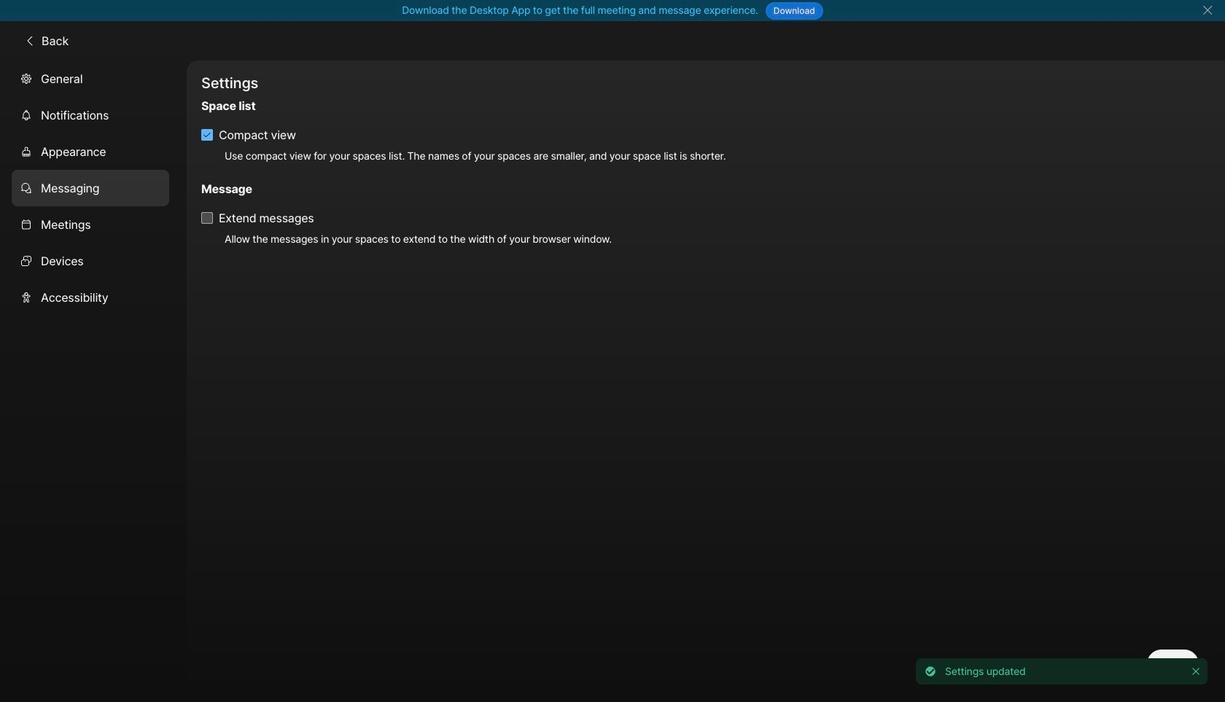 Task type: vqa. For each thing, say whether or not it's contained in the screenshot.
1st LIST ITEM from the top of the page
no



Task type: locate. For each thing, give the bounding box(es) containing it.
accessibility tab
[[12, 279, 169, 316]]

devices tab
[[12, 243, 169, 279]]

settings navigation
[[0, 60, 187, 702]]

alert
[[910, 653, 1213, 691]]



Task type: describe. For each thing, give the bounding box(es) containing it.
cancel_16 image
[[1202, 4, 1213, 16]]

notifications tab
[[12, 97, 169, 133]]

meetings tab
[[12, 206, 169, 243]]

messaging tab
[[12, 170, 169, 206]]

general tab
[[12, 60, 169, 97]]

appearance tab
[[12, 133, 169, 170]]



